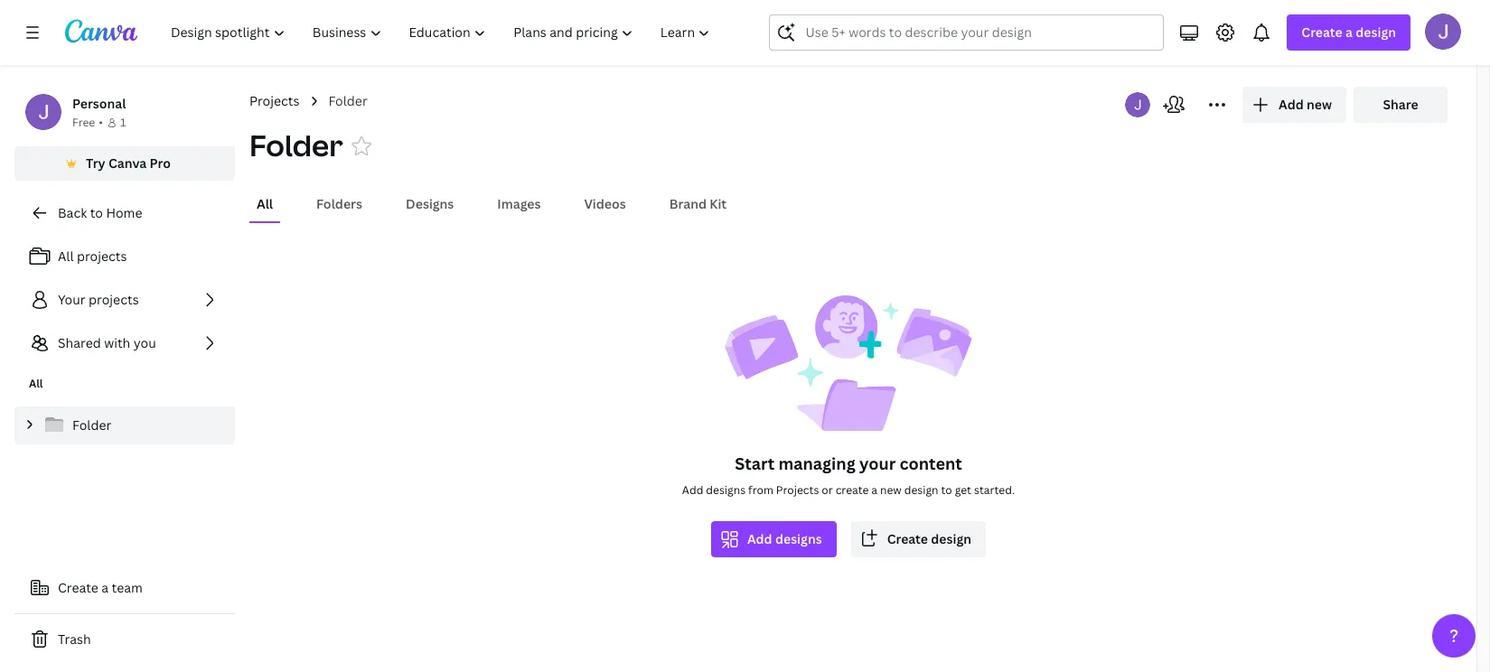 Task type: describe. For each thing, give the bounding box(es) containing it.
1
[[120, 115, 126, 130]]

start
[[735, 453, 775, 475]]

all button
[[250, 187, 280, 221]]

try
[[86, 155, 105, 172]]

free •
[[72, 115, 103, 130]]

create for create design
[[887, 531, 928, 548]]

2 vertical spatial folder
[[72, 417, 111, 434]]

create a team
[[58, 579, 143, 597]]

•
[[99, 115, 103, 130]]

new inside start managing your content add designs from projects or create a new design to get started.
[[881, 483, 902, 498]]

get
[[955, 483, 972, 498]]

create
[[836, 483, 869, 498]]

from
[[749, 483, 774, 498]]

1 horizontal spatial folder link
[[329, 91, 368, 111]]

Search search field
[[806, 15, 1129, 50]]

all for all button
[[257, 195, 273, 212]]

add new
[[1279, 96, 1333, 113]]

or
[[822, 483, 833, 498]]

shared
[[58, 334, 101, 352]]

free
[[72, 115, 95, 130]]

videos button
[[577, 187, 633, 221]]

start managing your content add designs from projects or create a new design to get started.
[[682, 453, 1015, 498]]

0 horizontal spatial folder link
[[14, 407, 235, 445]]

your
[[58, 291, 86, 308]]

all projects
[[58, 248, 127, 265]]

add new button
[[1243, 87, 1347, 123]]

back to home link
[[14, 195, 235, 231]]

brand kit button
[[662, 187, 734, 221]]

home
[[106, 204, 142, 221]]

projects link
[[250, 91, 300, 111]]

brand kit
[[670, 195, 727, 212]]

design inside create design button
[[931, 531, 972, 548]]

design inside create a design "dropdown button"
[[1356, 24, 1397, 41]]

kit
[[710, 195, 727, 212]]

a for team
[[102, 579, 109, 597]]

create for create a design
[[1302, 24, 1343, 41]]

trash
[[58, 631, 91, 648]]

content
[[900, 453, 963, 475]]

top level navigation element
[[159, 14, 726, 51]]

brand
[[670, 195, 707, 212]]

canva
[[108, 155, 147, 172]]

add designs button
[[711, 522, 837, 558]]



Task type: vqa. For each thing, say whether or not it's contained in the screenshot.
Folder button
yes



Task type: locate. For each thing, give the bounding box(es) containing it.
1 vertical spatial folder link
[[14, 407, 235, 445]]

new
[[1307, 96, 1333, 113], [881, 483, 902, 498]]

projects down back to home
[[77, 248, 127, 265]]

0 vertical spatial to
[[90, 204, 103, 221]]

1 horizontal spatial to
[[942, 483, 953, 498]]

your projects link
[[14, 282, 235, 318]]

0 horizontal spatial projects
[[250, 92, 300, 109]]

projects inside start managing your content add designs from projects or create a new design to get started.
[[776, 483, 819, 498]]

create
[[1302, 24, 1343, 41], [887, 531, 928, 548], [58, 579, 98, 597]]

2 horizontal spatial a
[[1346, 24, 1353, 41]]

videos
[[584, 195, 626, 212]]

folders
[[316, 195, 363, 212]]

1 horizontal spatial a
[[872, 483, 878, 498]]

0 vertical spatial add
[[1279, 96, 1304, 113]]

folders button
[[309, 187, 370, 221]]

designs inside button
[[776, 531, 822, 548]]

designs
[[706, 483, 746, 498], [776, 531, 822, 548]]

2 horizontal spatial create
[[1302, 24, 1343, 41]]

0 vertical spatial projects
[[250, 92, 300, 109]]

folder button
[[250, 126, 343, 165]]

design down content
[[905, 483, 939, 498]]

folder
[[329, 92, 368, 109], [250, 126, 343, 165], [72, 417, 111, 434]]

a inside "dropdown button"
[[1346, 24, 1353, 41]]

0 vertical spatial create
[[1302, 24, 1343, 41]]

projects left or at right
[[776, 483, 819, 498]]

projects for all projects
[[77, 248, 127, 265]]

create design
[[887, 531, 972, 548]]

a inside start managing your content add designs from projects or create a new design to get started.
[[872, 483, 878, 498]]

0 horizontal spatial all
[[29, 376, 43, 391]]

1 vertical spatial new
[[881, 483, 902, 498]]

1 vertical spatial designs
[[776, 531, 822, 548]]

design inside start managing your content add designs from projects or create a new design to get started.
[[905, 483, 939, 498]]

folder link
[[329, 91, 368, 111], [14, 407, 235, 445]]

0 horizontal spatial to
[[90, 204, 103, 221]]

projects for your projects
[[89, 291, 139, 308]]

managing
[[779, 453, 856, 475]]

0 vertical spatial folder
[[329, 92, 368, 109]]

started.
[[975, 483, 1015, 498]]

create for create a team
[[58, 579, 98, 597]]

list containing all projects
[[14, 239, 235, 362]]

1 horizontal spatial new
[[1307, 96, 1333, 113]]

images
[[498, 195, 541, 212]]

None search field
[[770, 14, 1165, 51]]

2 vertical spatial a
[[102, 579, 109, 597]]

folder link down shared with you link on the left of page
[[14, 407, 235, 445]]

all for all projects
[[58, 248, 74, 265]]

you
[[134, 334, 156, 352]]

0 horizontal spatial a
[[102, 579, 109, 597]]

to inside start managing your content add designs from projects or create a new design to get started.
[[942, 483, 953, 498]]

0 vertical spatial projects
[[77, 248, 127, 265]]

projects up folder button
[[250, 92, 300, 109]]

2 horizontal spatial add
[[1279, 96, 1304, 113]]

0 vertical spatial a
[[1346, 24, 1353, 41]]

to right back on the left
[[90, 204, 103, 221]]

create inside "dropdown button"
[[1302, 24, 1343, 41]]

1 vertical spatial to
[[942, 483, 953, 498]]

with
[[104, 334, 130, 352]]

designs button
[[399, 187, 461, 221]]

folder up folder button
[[329, 92, 368, 109]]

projects right your
[[89, 291, 139, 308]]

personal
[[72, 95, 126, 112]]

add for add new
[[1279, 96, 1304, 113]]

1 vertical spatial projects
[[776, 483, 819, 498]]

2 vertical spatial all
[[29, 376, 43, 391]]

1 horizontal spatial all
[[58, 248, 74, 265]]

1 vertical spatial a
[[872, 483, 878, 498]]

folder down 'projects' link
[[250, 126, 343, 165]]

0 vertical spatial design
[[1356, 24, 1397, 41]]

create left team
[[58, 579, 98, 597]]

to left get
[[942, 483, 953, 498]]

2 vertical spatial create
[[58, 579, 98, 597]]

designs
[[406, 195, 454, 212]]

projects inside your projects link
[[89, 291, 139, 308]]

create a design button
[[1288, 14, 1411, 51]]

designs left the from
[[706, 483, 746, 498]]

create a design
[[1302, 24, 1397, 41]]

your projects
[[58, 291, 139, 308]]

try canva pro button
[[14, 146, 235, 181]]

1 vertical spatial design
[[905, 483, 939, 498]]

new down your
[[881, 483, 902, 498]]

1 vertical spatial folder
[[250, 126, 343, 165]]

1 horizontal spatial add
[[748, 531, 773, 548]]

projects
[[250, 92, 300, 109], [776, 483, 819, 498]]

images button
[[490, 187, 548, 221]]

0 vertical spatial folder link
[[329, 91, 368, 111]]

jacob simon image
[[1426, 14, 1462, 50]]

2 horizontal spatial all
[[257, 195, 273, 212]]

shared with you
[[58, 334, 156, 352]]

0 horizontal spatial create
[[58, 579, 98, 597]]

designs down or at right
[[776, 531, 822, 548]]

1 vertical spatial projects
[[89, 291, 139, 308]]

1 vertical spatial add
[[682, 483, 704, 498]]

back
[[58, 204, 87, 221]]

0 horizontal spatial new
[[881, 483, 902, 498]]

2 vertical spatial design
[[931, 531, 972, 548]]

shared with you link
[[14, 325, 235, 362]]

team
[[112, 579, 143, 597]]

to
[[90, 204, 103, 221], [942, 483, 953, 498]]

add inside button
[[748, 531, 773, 548]]

projects inside all projects link
[[77, 248, 127, 265]]

folder down shared
[[72, 417, 111, 434]]

all inside all projects link
[[58, 248, 74, 265]]

0 vertical spatial new
[[1307, 96, 1333, 113]]

all projects link
[[14, 239, 235, 275]]

0 horizontal spatial designs
[[706, 483, 746, 498]]

design down get
[[931, 531, 972, 548]]

folder link up folder button
[[329, 91, 368, 111]]

1 horizontal spatial projects
[[776, 483, 819, 498]]

create design button
[[851, 522, 986, 558]]

try canva pro
[[86, 155, 171, 172]]

add designs
[[748, 531, 822, 548]]

new down create a design "dropdown button" on the top right of page
[[1307, 96, 1333, 113]]

all inside all button
[[257, 195, 273, 212]]

design left jacob simon icon
[[1356, 24, 1397, 41]]

add
[[1279, 96, 1304, 113], [682, 483, 704, 498], [748, 531, 773, 548]]

a for design
[[1346, 24, 1353, 41]]

list
[[14, 239, 235, 362]]

a
[[1346, 24, 1353, 41], [872, 483, 878, 498], [102, 579, 109, 597]]

a inside button
[[102, 579, 109, 597]]

create down content
[[887, 531, 928, 548]]

back to home
[[58, 204, 142, 221]]

1 vertical spatial create
[[887, 531, 928, 548]]

pro
[[150, 155, 171, 172]]

projects
[[77, 248, 127, 265], [89, 291, 139, 308]]

add inside start managing your content add designs from projects or create a new design to get started.
[[682, 483, 704, 498]]

designs inside start managing your content add designs from projects or create a new design to get started.
[[706, 483, 746, 498]]

new inside dropdown button
[[1307, 96, 1333, 113]]

1 horizontal spatial designs
[[776, 531, 822, 548]]

design
[[1356, 24, 1397, 41], [905, 483, 939, 498], [931, 531, 972, 548]]

trash link
[[14, 622, 235, 658]]

your
[[860, 453, 896, 475]]

add inside dropdown button
[[1279, 96, 1304, 113]]

1 horizontal spatial create
[[887, 531, 928, 548]]

share button
[[1354, 87, 1448, 123]]

create up add new
[[1302, 24, 1343, 41]]

share
[[1384, 96, 1419, 113]]

2 vertical spatial add
[[748, 531, 773, 548]]

create a team button
[[14, 570, 235, 607]]

0 vertical spatial designs
[[706, 483, 746, 498]]

add for add designs
[[748, 531, 773, 548]]

0 horizontal spatial add
[[682, 483, 704, 498]]

all
[[257, 195, 273, 212], [58, 248, 74, 265], [29, 376, 43, 391]]

0 vertical spatial all
[[257, 195, 273, 212]]

1 vertical spatial all
[[58, 248, 74, 265]]



